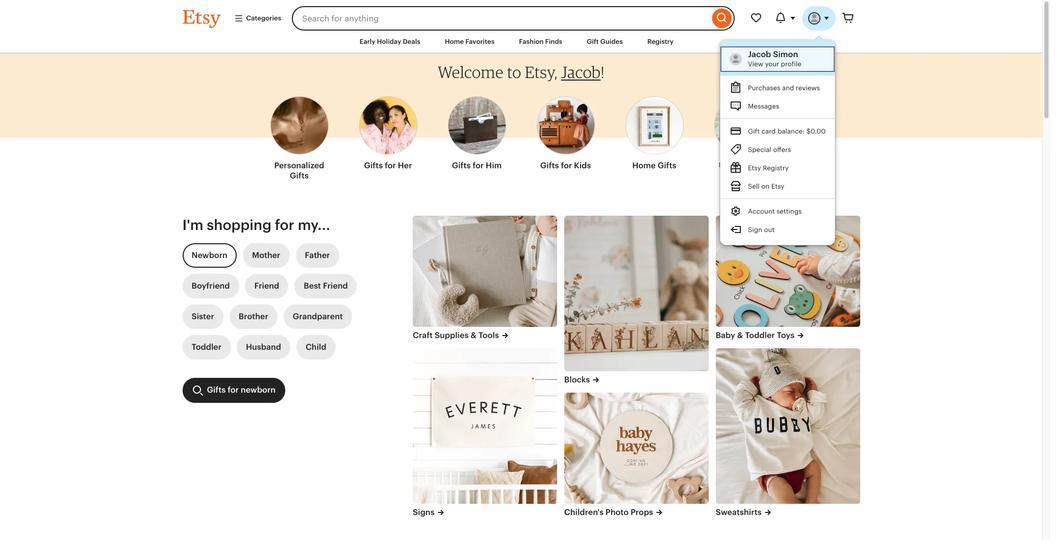 Task type: vqa. For each thing, say whether or not it's contained in the screenshot.
Gifts for newborn link
yes



Task type: describe. For each thing, give the bounding box(es) containing it.
craft supplies & tools
[[413, 331, 499, 340]]

sign out link
[[721, 220, 835, 239]]

gifts for newborn
[[207, 385, 276, 395]]

card
[[762, 127, 776, 135]]

1 horizontal spatial toddler
[[745, 331, 775, 340]]

for for her
[[385, 161, 396, 171]]

sign
[[748, 226, 763, 234]]

i'm
[[182, 217, 203, 233]]

1 vertical spatial jacob simon's avatar image
[[730, 53, 742, 65]]

floral wood alphabet blocks | personalized name | custom name blocks | handmade wood blocks | floral baby shower | floral nursery decor image
[[564, 216, 709, 371]]

1 & from the left
[[471, 331, 477, 340]]

gifts for her link
[[359, 90, 417, 175]]

0 horizontal spatial toddler
[[192, 343, 222, 352]]

gifts for newborn link
[[182, 378, 285, 403]]

props
[[631, 508, 653, 517]]

gifts inside 'link'
[[749, 161, 768, 171]]

craft
[[413, 331, 433, 340]]

none search field inside jacob simon banner
[[292, 6, 735, 31]]

kids
[[574, 161, 591, 171]]

supplies
[[435, 331, 469, 340]]

balance:
[[778, 127, 805, 135]]

account settings
[[748, 208, 802, 215]]

0 vertical spatial jacob simon's avatar image
[[808, 12, 820, 24]]

boyfriend
[[192, 281, 230, 291]]

gift for gift guides
[[587, 38, 599, 45]]

my...
[[298, 217, 330, 233]]

gifts for him
[[452, 161, 502, 171]]

personalized gifts
[[274, 161, 324, 181]]

categories
[[246, 14, 281, 22]]

settings
[[777, 208, 802, 215]]

children's photo props
[[564, 508, 653, 517]]

etsy registry
[[748, 164, 789, 172]]

0 vertical spatial etsy
[[748, 164, 761, 172]]

mother
[[252, 251, 280, 260]]

sell on etsy
[[748, 183, 785, 190]]

for for kids
[[561, 161, 572, 171]]

photo
[[606, 508, 629, 517]]

home for home favorites
[[445, 38, 464, 45]]

special offers
[[748, 146, 791, 154]]

jacob link
[[561, 62, 601, 82]]

!
[[601, 62, 605, 82]]

tools
[[479, 331, 499, 340]]

0.00
[[811, 127, 826, 135]]

2 & from the left
[[737, 331, 743, 340]]

sell on etsy link
[[721, 177, 835, 195]]

on
[[762, 183, 770, 190]]

toys
[[777, 331, 795, 340]]

him
[[486, 161, 502, 171]]

etsy,
[[525, 62, 558, 82]]

blocks
[[564, 375, 590, 385]]

unique
[[719, 161, 747, 171]]

fashion finds
[[519, 38, 562, 45]]

shopping
[[207, 217, 271, 233]]

account
[[748, 208, 775, 215]]

deals
[[403, 38, 420, 45]]

guides
[[600, 38, 623, 45]]

welcome
[[438, 62, 504, 82]]

menu bar containing early holiday deals
[[164, 31, 879, 54]]

blocks link
[[564, 374, 709, 386]]

best friend
[[304, 281, 348, 291]]

purchases and reviews
[[748, 84, 820, 92]]

and
[[782, 84, 794, 92]]

gifts for kids
[[540, 161, 591, 171]]

1 horizontal spatial etsy
[[772, 183, 785, 190]]

view your profile element
[[748, 50, 826, 60]]

early
[[360, 38, 375, 45]]

purchases and reviews link
[[721, 79, 835, 97]]

home gifts link
[[625, 90, 684, 175]]

personalized name puzzle with animals | baby, toddler, kids toys | wooden toys | baby shower | christmas gifts | first birthday girl and boy image
[[716, 216, 860, 327]]

sweatshirts
[[716, 508, 762, 517]]

gifts for him link
[[448, 90, 506, 175]]

gift card balance: $ 0.00
[[748, 127, 826, 135]]

best
[[304, 281, 321, 291]]

holiday
[[377, 38, 401, 45]]

baby
[[716, 331, 735, 340]]

messages link
[[721, 97, 835, 115]]

jacob inside jacob simon view your profile
[[748, 50, 771, 59]]

fashion finds link
[[511, 33, 570, 51]]



Task type: locate. For each thing, give the bounding box(es) containing it.
for left her
[[385, 161, 396, 171]]

gift for gift card balance: $ 0.00
[[748, 127, 760, 135]]

brother
[[239, 312, 268, 322]]

friend down the mother at left top
[[254, 281, 279, 291]]

newborn
[[241, 385, 276, 395]]

gift guides link
[[579, 33, 631, 51]]

gift
[[587, 38, 599, 45], [748, 127, 760, 135]]

registry link
[[640, 33, 681, 51]]

1 vertical spatial gift
[[748, 127, 760, 135]]

her
[[398, 161, 412, 171]]

0 horizontal spatial home
[[445, 38, 464, 45]]

1 vertical spatial toddler
[[192, 343, 222, 352]]

0 horizontal spatial etsy
[[748, 164, 761, 172]]

newborn
[[192, 251, 228, 260]]

0 horizontal spatial jacob
[[561, 62, 601, 82]]

for for newborn
[[228, 385, 239, 395]]

special
[[748, 146, 772, 154]]

0 horizontal spatial jacob simon's avatar image
[[730, 53, 742, 65]]

0 vertical spatial gift
[[587, 38, 599, 45]]

reviews
[[796, 84, 820, 92]]

baby & toddler toys link
[[716, 330, 860, 342]]

gift guides
[[587, 38, 623, 45]]

offers
[[773, 146, 791, 154]]

sign out
[[748, 226, 775, 234]]

gift left card
[[748, 127, 760, 135]]

husband
[[246, 343, 281, 352]]

&
[[471, 331, 477, 340], [737, 331, 743, 340]]

personalized gifts link
[[270, 90, 328, 185]]

1 horizontal spatial &
[[737, 331, 743, 340]]

for inside gifts for her link
[[385, 161, 396, 171]]

signs
[[413, 508, 435, 517]]

etsy
[[748, 164, 761, 172], [772, 183, 785, 190]]

home
[[445, 38, 464, 45], [632, 161, 656, 171]]

registry up sell on etsy link
[[763, 164, 789, 172]]

simon
[[773, 50, 798, 59]]

early holiday deals
[[360, 38, 420, 45]]

custom pregnancy announcement plaque | oh baby wooden plaque | maternity photo prop | baby announcement sign image
[[564, 393, 709, 504]]

i'm shopping for my...
[[182, 217, 330, 233]]

jacob simon view your profile
[[748, 50, 802, 68]]

favorites
[[466, 38, 495, 45]]

father
[[305, 251, 330, 260]]

jacob simon's avatar image left view
[[730, 53, 742, 65]]

jacob simon's avatar image
[[808, 12, 820, 24], [730, 53, 742, 65]]

1 horizontal spatial home
[[632, 161, 656, 171]]

child
[[306, 343, 326, 352]]

home gifts
[[632, 161, 677, 171]]

signs link
[[413, 507, 557, 519]]

etsy registry link
[[721, 159, 835, 177]]

baby & toddler toys
[[716, 331, 795, 340]]

to
[[507, 62, 521, 82]]

welcome to etsy, jacob !
[[438, 62, 605, 82]]

home inside 'link'
[[445, 38, 464, 45]]

craft supplies & tools link
[[413, 330, 557, 342]]

1 horizontal spatial gift
[[748, 127, 760, 135]]

registry right guides
[[647, 38, 674, 45]]

sell
[[748, 183, 760, 190]]

baby memory book book | personalized baby book | gender neutral baby gift | baby shower gift | newborn memory book | baby book + photo album image
[[413, 216, 557, 327]]

for
[[385, 161, 396, 171], [473, 161, 484, 171], [561, 161, 572, 171], [275, 217, 294, 233], [228, 385, 239, 395]]

2 friend from the left
[[323, 281, 348, 291]]

0 horizontal spatial gift
[[587, 38, 599, 45]]

jacob down gift guides link
[[561, 62, 601, 82]]

etsy up "sell"
[[748, 164, 761, 172]]

baby name flag | canvas flag | nursery name sign | custom name banner | boho nursery decor | d2 image
[[413, 349, 557, 504]]

children's photo props link
[[564, 507, 709, 519]]

gifts inside "personalized gifts"
[[290, 171, 309, 181]]

view
[[748, 60, 764, 68]]

0 horizontal spatial &
[[471, 331, 477, 340]]

early holiday deals link
[[352, 33, 428, 51]]

gifts
[[364, 161, 383, 171], [452, 161, 471, 171], [540, 161, 559, 171], [658, 161, 677, 171], [749, 161, 768, 171], [290, 171, 309, 181], [207, 385, 226, 395]]

& left tools
[[471, 331, 477, 340]]

jacob simon banner
[[164, 0, 879, 245]]

jacob simon's avatar image up view your profile element
[[808, 12, 820, 24]]

profile
[[781, 60, 802, 68]]

baby powder &quot;bubby™&quot; everyday boys sweatshirt image
[[716, 349, 860, 504]]

gifts for her
[[364, 161, 412, 171]]

unique gifts link
[[714, 90, 772, 175]]

friend right best
[[323, 281, 348, 291]]

0 vertical spatial jacob
[[748, 50, 771, 59]]

0 vertical spatial home
[[445, 38, 464, 45]]

grandparent
[[293, 312, 343, 322]]

for left newborn
[[228, 385, 239, 395]]

1 horizontal spatial registry
[[763, 164, 789, 172]]

for left kids
[[561, 161, 572, 171]]

1 vertical spatial registry
[[763, 164, 789, 172]]

fashion
[[519, 38, 544, 45]]

special offers link
[[721, 140, 835, 159]]

gifts for kids link
[[537, 90, 595, 175]]

1 vertical spatial home
[[632, 161, 656, 171]]

1 horizontal spatial friend
[[323, 281, 348, 291]]

1 horizontal spatial jacob simon's avatar image
[[808, 12, 820, 24]]

children's
[[564, 508, 604, 517]]

sweatshirts link
[[716, 507, 860, 519]]

toddler
[[745, 331, 775, 340], [192, 343, 222, 352]]

for inside gifts for newborn link
[[228, 385, 239, 395]]

1 friend from the left
[[254, 281, 279, 291]]

1 horizontal spatial jacob
[[748, 50, 771, 59]]

gift left guides
[[587, 38, 599, 45]]

toddler down sister
[[192, 343, 222, 352]]

for left my...
[[275, 217, 294, 233]]

None search field
[[292, 6, 735, 31]]

for inside the gifts for kids link
[[561, 161, 572, 171]]

messages
[[748, 102, 779, 110]]

registry inside jacob simon banner
[[763, 164, 789, 172]]

jacob up view
[[748, 50, 771, 59]]

finds
[[545, 38, 562, 45]]

unique gifts
[[719, 161, 768, 171]]

jacob
[[748, 50, 771, 59], [561, 62, 601, 82]]

for inside gifts for him link
[[473, 161, 484, 171]]

0 horizontal spatial registry
[[647, 38, 674, 45]]

$
[[807, 127, 811, 135]]

menu bar
[[164, 31, 879, 54]]

for left him
[[473, 161, 484, 171]]

home favorites
[[445, 38, 495, 45]]

gift inside menu bar
[[587, 38, 599, 45]]

home for home gifts
[[632, 161, 656, 171]]

your
[[765, 60, 779, 68]]

toddler left toys
[[745, 331, 775, 340]]

1 vertical spatial jacob
[[561, 62, 601, 82]]

home favorites link
[[437, 33, 502, 51]]

for for him
[[473, 161, 484, 171]]

account settings link
[[721, 202, 835, 220]]

friend
[[254, 281, 279, 291], [323, 281, 348, 291]]

purchases
[[748, 84, 781, 92]]

0 vertical spatial toddler
[[745, 331, 775, 340]]

0 vertical spatial registry
[[647, 38, 674, 45]]

& right baby
[[737, 331, 743, 340]]

Search for anything text field
[[292, 6, 710, 31]]

out
[[764, 226, 775, 234]]

categories button
[[226, 9, 289, 28]]

gift inside jacob simon banner
[[748, 127, 760, 135]]

registry inside menu bar
[[647, 38, 674, 45]]

sister
[[192, 312, 214, 322]]

etsy right 'on'
[[772, 183, 785, 190]]

1 vertical spatial etsy
[[772, 183, 785, 190]]

0 horizontal spatial friend
[[254, 281, 279, 291]]



